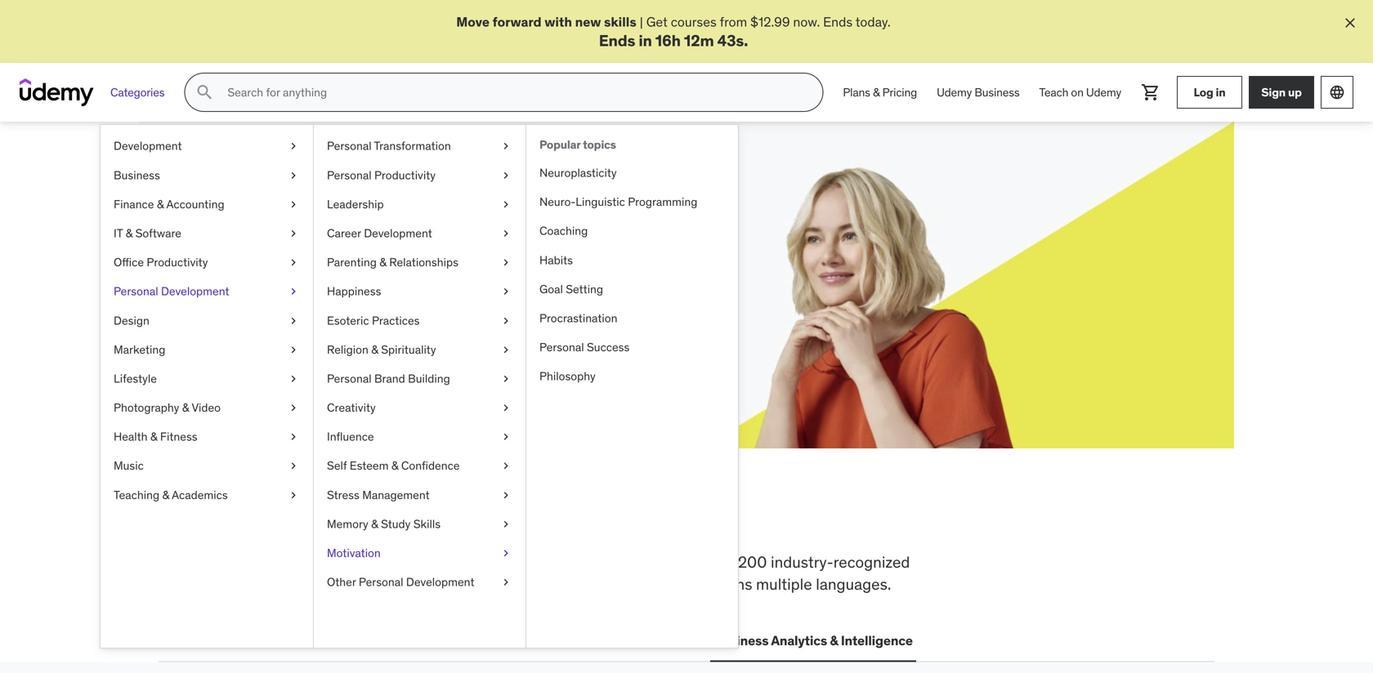 Task type: describe. For each thing, give the bounding box(es) containing it.
teach on udemy
[[1040, 85, 1122, 100]]

esoteric
[[327, 313, 369, 328]]

skills inside covering critical workplace skills to technical topics, including prep content for over 200 industry-recognized certifications, our catalog supports well-rounded professional development and spans multiple languages.
[[350, 553, 385, 573]]

& for teaching & academics
[[162, 488, 169, 503]]

video
[[192, 401, 221, 415]]

little
[[464, 234, 490, 250]]

from
[[720, 13, 748, 30]]

science
[[529, 633, 577, 650]]

habits
[[540, 253, 573, 268]]

up
[[1289, 85, 1303, 100]]

religion & spirituality
[[327, 343, 436, 357]]

log
[[1194, 85, 1214, 100]]

memory & study skills link
[[314, 510, 526, 539]]

setting
[[566, 282, 604, 297]]

parenting & relationships link
[[314, 248, 526, 277]]

personal for personal transformation
[[327, 139, 372, 153]]

1 horizontal spatial your
[[339, 193, 398, 227]]

study
[[381, 517, 411, 532]]

all
[[159, 499, 207, 542]]

topics,
[[472, 553, 518, 573]]

self
[[327, 459, 347, 474]]

forward
[[493, 13, 542, 30]]

xsmall image for design
[[287, 313, 300, 329]]

log in
[[1194, 85, 1226, 100]]

habits link
[[527, 246, 738, 275]]

development for personal development
[[161, 284, 229, 299]]

photography & video link
[[101, 394, 313, 423]]

academics
[[172, 488, 228, 503]]

design
[[114, 313, 150, 328]]

personal productivity
[[327, 168, 436, 183]]

& inside button
[[830, 633, 839, 650]]

business for business
[[114, 168, 160, 183]]

data science button
[[494, 622, 581, 661]]

$12.99
[[751, 13, 790, 30]]

16h 12m 43s
[[656, 31, 744, 50]]

xsmall image for religion & spirituality
[[500, 342, 513, 358]]

content
[[625, 553, 678, 573]]

procrastination link
[[527, 304, 738, 333]]

it & software
[[114, 226, 182, 241]]

multiple
[[756, 575, 813, 594]]

photography
[[114, 401, 179, 415]]

udemy business link
[[927, 73, 1030, 112]]

business analytics & intelligence button
[[710, 622, 917, 661]]

popular
[[540, 138, 581, 152]]

covering critical workplace skills to technical topics, including prep content for over 200 industry-recognized certifications, our catalog supports well-rounded professional development and spans multiple languages.
[[159, 553, 911, 594]]

1 vertical spatial your
[[265, 234, 290, 250]]

submit search image
[[195, 83, 215, 102]]

a
[[376, 234, 383, 250]]

esteem
[[350, 459, 389, 474]]

over
[[705, 553, 735, 573]]

pricing
[[883, 85, 918, 100]]

personal development link
[[101, 277, 313, 306]]

udemy business
[[937, 85, 1020, 100]]

close image
[[1343, 15, 1359, 31]]

development inside other personal development link
[[406, 575, 475, 590]]

1 vertical spatial in
[[1216, 85, 1226, 100]]

xsmall image for personal development
[[287, 284, 300, 300]]

leadership for leadership link
[[327, 197, 384, 212]]

productivity for office productivity
[[147, 255, 208, 270]]

certifications,
[[159, 575, 253, 594]]

xsmall image for personal transformation
[[500, 138, 513, 154]]

xsmall image for photography & video
[[287, 400, 300, 416]]

move forward with new skills | get courses from $12.99 now. ends today. ends in 16h 12m 43s .
[[457, 13, 891, 50]]

rounded
[[437, 575, 495, 594]]

development
[[588, 575, 678, 594]]

for for workplace
[[682, 553, 701, 573]]

skills for your future expand your potential with a course for as little as $12.99. sale ends today.
[[218, 193, 507, 269]]

finance & accounting link
[[101, 190, 313, 219]]

potential
[[293, 234, 345, 250]]

leadership link
[[314, 190, 526, 219]]

spans
[[712, 575, 753, 594]]

it for it certifications
[[294, 633, 305, 650]]

influence
[[327, 430, 374, 445]]

self esteem & confidence
[[327, 459, 460, 474]]

200
[[738, 553, 767, 573]]

well-
[[403, 575, 437, 594]]

course
[[386, 234, 425, 250]]

programming
[[628, 195, 698, 209]]

neuro-linguistic programming
[[540, 195, 698, 209]]

plans & pricing link
[[834, 73, 927, 112]]

development inside development link
[[114, 139, 182, 153]]

xsmall image for parenting & relationships
[[500, 255, 513, 271]]

xsmall image for personal brand building
[[500, 371, 513, 387]]

with inside skills for your future expand your potential with a course for as little as $12.99. sale ends today.
[[348, 234, 373, 250]]

with inside move forward with new skills | get courses from $12.99 now. ends today. ends in 16h 12m 43s .
[[545, 13, 572, 30]]

and
[[682, 575, 708, 594]]

business analytics & intelligence
[[714, 633, 913, 650]]

xsmall image for memory & study skills
[[500, 517, 513, 533]]

music link
[[101, 452, 313, 481]]

prep
[[589, 553, 621, 573]]

xsmall image for finance & accounting
[[287, 197, 300, 213]]

shopping cart with 0 items image
[[1142, 83, 1161, 102]]

xsmall image for office productivity
[[287, 255, 300, 271]]

to
[[388, 553, 402, 573]]

for for your
[[428, 234, 444, 250]]

professional
[[499, 575, 584, 594]]

personal productivity link
[[314, 161, 526, 190]]

personal for personal productivity
[[327, 168, 372, 183]]

2 udemy from the left
[[1087, 85, 1122, 100]]

teaching & academics
[[114, 488, 228, 503]]

other
[[327, 575, 356, 590]]

leadership for leadership button
[[410, 633, 478, 650]]

data
[[497, 633, 526, 650]]

xsmall image for lifestyle
[[287, 371, 300, 387]]

choose a language image
[[1330, 84, 1346, 101]]

fitness
[[160, 430, 198, 445]]

1 udemy from the left
[[937, 85, 972, 100]]

career development
[[327, 226, 432, 241]]

xsmall image for esoteric practices
[[500, 313, 513, 329]]

technical
[[406, 553, 469, 573]]

xsmall image for marketing
[[287, 342, 300, 358]]

relationships
[[389, 255, 459, 270]]

& for health & fitness
[[150, 430, 157, 445]]

popular topics
[[540, 138, 616, 152]]

today. inside skills for your future expand your potential with a course for as little as $12.99. sale ends today.
[[323, 252, 358, 269]]

teaching
[[114, 488, 160, 503]]

lifestyle link
[[101, 365, 313, 394]]

personal success link
[[527, 333, 738, 362]]

office
[[114, 255, 144, 270]]

transformation
[[374, 139, 451, 153]]

photography & video
[[114, 401, 221, 415]]

xsmall image for influence
[[500, 429, 513, 445]]



Task type: vqa. For each thing, say whether or not it's contained in the screenshot.
$10.99 $49.99 corresponding to Format Kindle Books in Minutes: and Get Professional Results
no



Task type: locate. For each thing, give the bounding box(es) containing it.
religion & spirituality link
[[314, 336, 526, 365]]

finance
[[114, 197, 154, 212]]

xsmall image inside other personal development link
[[500, 575, 513, 591]]

0 vertical spatial business
[[975, 85, 1020, 100]]

parenting
[[327, 255, 377, 270]]

personal up design at top
[[114, 284, 158, 299]]

& for photography & video
[[182, 401, 189, 415]]

linguistic
[[576, 195, 625, 209]]

xsmall image for music
[[287, 459, 300, 475]]

1 vertical spatial business
[[114, 168, 160, 183]]

development inside web development button
[[192, 633, 274, 650]]

0 horizontal spatial ends
[[599, 31, 636, 50]]

xsmall image for happiness
[[500, 284, 513, 300]]

& for religion & spirituality
[[371, 343, 378, 357]]

business link
[[101, 161, 313, 190]]

personal for personal development
[[114, 284, 158, 299]]

0 horizontal spatial productivity
[[147, 255, 208, 270]]

skills inside skills for your future expand your potential with a course for as little as $12.99. sale ends today.
[[218, 193, 291, 227]]

skills
[[218, 193, 291, 227], [414, 517, 441, 532]]

productivity up personal development
[[147, 255, 208, 270]]

you
[[365, 499, 424, 542]]

as right little
[[493, 234, 507, 250]]

today. down career
[[323, 252, 358, 269]]

Search for anything text field
[[224, 79, 803, 106]]

xsmall image inside development link
[[287, 138, 300, 154]]

& right analytics
[[830, 633, 839, 650]]

0 vertical spatial for
[[296, 193, 334, 227]]

personal up philosophy
[[540, 340, 584, 355]]

happiness
[[327, 284, 381, 299]]

design link
[[101, 306, 313, 336]]

xsmall image for personal productivity
[[500, 167, 513, 183]]

1 vertical spatial with
[[348, 234, 373, 250]]

in up including
[[515, 499, 547, 542]]

personal down religion
[[327, 372, 372, 386]]

xsmall image inside health & fitness link
[[287, 429, 300, 445]]

business up finance
[[114, 168, 160, 183]]

2 vertical spatial business
[[714, 633, 769, 650]]

personal for personal success
[[540, 340, 584, 355]]

1 as from the left
[[448, 234, 461, 250]]

personal for personal brand building
[[327, 372, 372, 386]]

udemy right pricing
[[937, 85, 972, 100]]

with left the a
[[348, 234, 373, 250]]

in
[[639, 31, 652, 50], [1216, 85, 1226, 100], [515, 499, 547, 542]]

2 vertical spatial in
[[515, 499, 547, 542]]

ends down new
[[599, 31, 636, 50]]

xsmall image inside lifestyle link
[[287, 371, 300, 387]]

for up relationships
[[428, 234, 444, 250]]

personal down "personal transformation"
[[327, 168, 372, 183]]

2 horizontal spatial business
[[975, 85, 1020, 100]]

leadership button
[[407, 622, 481, 661]]

xsmall image inside stress management link
[[500, 488, 513, 504]]

0 horizontal spatial as
[[448, 234, 461, 250]]

it & software link
[[101, 219, 313, 248]]

in inside move forward with new skills | get courses from $12.99 now. ends today. ends in 16h 12m 43s .
[[639, 31, 652, 50]]

1 horizontal spatial with
[[545, 13, 572, 30]]

xsmall image inside leadership link
[[500, 197, 513, 213]]

xsmall image for it & software
[[287, 226, 300, 242]]

udemy right "on"
[[1087, 85, 1122, 100]]

1 vertical spatial for
[[428, 234, 444, 250]]

xsmall image inside influence link
[[500, 429, 513, 445]]

expand
[[218, 234, 262, 250]]

xsmall image inside finance & accounting link
[[287, 197, 300, 213]]

business inside business analytics & intelligence button
[[714, 633, 769, 650]]

development link
[[101, 132, 313, 161]]

xsmall image inside memory & study skills link
[[500, 517, 513, 533]]

leadership
[[327, 197, 384, 212], [410, 633, 478, 650]]

xsmall image for development
[[287, 138, 300, 154]]

0 vertical spatial it
[[114, 226, 123, 241]]

neuro-linguistic programming link
[[527, 188, 738, 217]]

on
[[1072, 85, 1084, 100]]

leadership down the rounded
[[410, 633, 478, 650]]

other personal development
[[327, 575, 475, 590]]

xsmall image inside happiness link
[[500, 284, 513, 300]]

development down categories dropdown button
[[114, 139, 182, 153]]

xsmall image inside music link
[[287, 459, 300, 475]]

including
[[522, 553, 586, 573]]

& left study
[[371, 517, 378, 532]]

skills inside move forward with new skills | get courses from $12.99 now. ends today. ends in 16h 12m 43s .
[[604, 13, 637, 30]]

as left little
[[448, 234, 461, 250]]

2 horizontal spatial for
[[682, 553, 701, 573]]

log in link
[[1178, 76, 1243, 109]]

personal inside other personal development link
[[359, 575, 404, 590]]

xsmall image for motivation
[[500, 546, 513, 562]]

0 horizontal spatial leadership
[[327, 197, 384, 212]]

stress management link
[[314, 481, 526, 510]]

2 vertical spatial for
[[682, 553, 701, 573]]

web
[[162, 633, 190, 650]]

1 vertical spatial skills
[[414, 517, 441, 532]]

your up sale
[[265, 234, 290, 250]]

communication button
[[594, 622, 697, 661]]

0 vertical spatial today.
[[856, 13, 891, 30]]

1 horizontal spatial as
[[493, 234, 507, 250]]

web development button
[[159, 622, 277, 661]]

for up potential
[[296, 193, 334, 227]]

productivity
[[375, 168, 436, 183], [147, 255, 208, 270]]

creativity
[[327, 401, 376, 415]]

critical
[[225, 553, 271, 573]]

our
[[257, 575, 279, 594]]

& for parenting & relationships
[[380, 255, 387, 270]]

it certifications
[[294, 633, 390, 650]]

0 horizontal spatial with
[[348, 234, 373, 250]]

xsmall image for other personal development
[[500, 575, 513, 591]]

& down the a
[[380, 255, 387, 270]]

xsmall image for business
[[287, 167, 300, 183]]

goal setting link
[[527, 275, 738, 304]]

1 horizontal spatial skills
[[414, 517, 441, 532]]

career
[[327, 226, 361, 241]]

finance & accounting
[[114, 197, 225, 212]]

0 horizontal spatial your
[[265, 234, 290, 250]]

with left new
[[545, 13, 572, 30]]

as
[[448, 234, 461, 250], [493, 234, 507, 250]]

skills left |
[[604, 13, 637, 30]]

skills up supports
[[350, 553, 385, 573]]

self esteem & confidence link
[[314, 452, 526, 481]]

practices
[[372, 313, 420, 328]]

marketing link
[[101, 336, 313, 365]]

& up office
[[126, 226, 133, 241]]

development inside career development link
[[364, 226, 432, 241]]

1 horizontal spatial it
[[294, 633, 305, 650]]

leadership up career
[[327, 197, 384, 212]]

1 vertical spatial it
[[294, 633, 305, 650]]

2 as from the left
[[493, 234, 507, 250]]

in down |
[[639, 31, 652, 50]]

personal inside personal success link
[[540, 340, 584, 355]]

udemy image
[[20, 79, 94, 106]]

0 horizontal spatial skills
[[218, 193, 291, 227]]

& left video
[[182, 401, 189, 415]]

& right health
[[150, 430, 157, 445]]

development right web
[[192, 633, 274, 650]]

business for business analytics & intelligence
[[714, 633, 769, 650]]

goal
[[540, 282, 563, 297]]

it up office
[[114, 226, 123, 241]]

productivity down "transformation"
[[375, 168, 436, 183]]

productivity for personal productivity
[[375, 168, 436, 183]]

it for it & software
[[114, 226, 123, 241]]

xsmall image inside personal transformation link
[[500, 138, 513, 154]]

topics
[[583, 138, 616, 152]]

covering
[[159, 553, 221, 573]]

0 vertical spatial with
[[545, 13, 572, 30]]

development down office productivity link
[[161, 284, 229, 299]]

1 vertical spatial today.
[[323, 252, 358, 269]]

2 vertical spatial skills
[[350, 553, 385, 573]]

in right log
[[1216, 85, 1226, 100]]

xsmall image inside the religion & spirituality link
[[500, 342, 513, 358]]

procrastination
[[540, 311, 618, 326]]

development
[[114, 139, 182, 153], [364, 226, 432, 241], [161, 284, 229, 299], [406, 575, 475, 590], [192, 633, 274, 650]]

1 horizontal spatial business
[[714, 633, 769, 650]]

& right finance
[[157, 197, 164, 212]]

personal transformation link
[[314, 132, 526, 161]]

xsmall image inside self esteem & confidence link
[[500, 459, 513, 475]]

1 horizontal spatial udemy
[[1087, 85, 1122, 100]]

|
[[640, 13, 643, 30]]

leadership inside button
[[410, 633, 478, 650]]

xsmall image for leadership
[[500, 197, 513, 213]]

skills up expand
[[218, 193, 291, 227]]

today. right now.
[[856, 13, 891, 30]]

0 horizontal spatial today.
[[323, 252, 358, 269]]

0 vertical spatial your
[[339, 193, 398, 227]]

0 horizontal spatial in
[[515, 499, 547, 542]]

motivation element
[[526, 125, 738, 649]]

0 vertical spatial leadership
[[327, 197, 384, 212]]

neuro-
[[540, 195, 576, 209]]

teaching & academics link
[[101, 481, 313, 510]]

0 vertical spatial in
[[639, 31, 652, 50]]

sale
[[263, 252, 289, 269]]

2 horizontal spatial in
[[1216, 85, 1226, 100]]

web development
[[162, 633, 274, 650]]

0 vertical spatial skills
[[604, 13, 637, 30]]

business left teach
[[975, 85, 1020, 100]]

1 vertical spatial leadership
[[410, 633, 478, 650]]

1 horizontal spatial leadership
[[410, 633, 478, 650]]

catalog
[[283, 575, 334, 594]]

xsmall image for self esteem & confidence
[[500, 459, 513, 475]]

1 horizontal spatial today.
[[856, 13, 891, 30]]

& right plans
[[873, 85, 880, 100]]

& right esteem
[[392, 459, 399, 474]]

development down "technical"
[[406, 575, 475, 590]]

personal
[[327, 139, 372, 153], [327, 168, 372, 183], [114, 284, 158, 299], [540, 340, 584, 355], [327, 372, 372, 386], [359, 575, 404, 590]]

skills
[[604, 13, 637, 30], [271, 499, 359, 542], [350, 553, 385, 573]]

business down spans
[[714, 633, 769, 650]]

xsmall image inside career development link
[[500, 226, 513, 242]]

1 vertical spatial skills
[[271, 499, 359, 542]]

all the skills you need in one place
[[159, 499, 703, 542]]

xsmall image inside photography & video link
[[287, 400, 300, 416]]

memory & study skills
[[327, 517, 441, 532]]

xsmall image for stress management
[[500, 488, 513, 504]]

need
[[430, 499, 509, 542]]

1 horizontal spatial productivity
[[375, 168, 436, 183]]

today. inside move forward with new skills | get courses from $12.99 now. ends today. ends in 16h 12m 43s .
[[856, 13, 891, 30]]

0 horizontal spatial business
[[114, 168, 160, 183]]

xsmall image
[[287, 138, 300, 154], [287, 197, 300, 213], [287, 255, 300, 271], [500, 255, 513, 271], [287, 284, 300, 300], [500, 284, 513, 300], [500, 313, 513, 329], [287, 371, 300, 387], [500, 371, 513, 387], [500, 400, 513, 416], [287, 459, 300, 475], [500, 459, 513, 475], [500, 488, 513, 504], [500, 517, 513, 533]]

1 vertical spatial productivity
[[147, 255, 208, 270]]

xsmall image inside marketing link
[[287, 342, 300, 358]]

& for finance & accounting
[[157, 197, 164, 212]]

0 horizontal spatial udemy
[[937, 85, 972, 100]]

development for career development
[[364, 226, 432, 241]]

1 horizontal spatial in
[[639, 31, 652, 50]]

xsmall image inside it & software link
[[287, 226, 300, 242]]

xsmall image inside personal development link
[[287, 284, 300, 300]]

xsmall image inside "parenting & relationships" link
[[500, 255, 513, 271]]

religion
[[327, 343, 369, 357]]

lifestyle
[[114, 372, 157, 386]]

categories
[[110, 85, 165, 100]]

development up parenting & relationships
[[364, 226, 432, 241]]

communication
[[597, 633, 694, 650]]

software
[[135, 226, 182, 241]]

xsmall image inside personal brand building link
[[500, 371, 513, 387]]

xsmall image for career development
[[500, 226, 513, 242]]

marketing
[[114, 343, 165, 357]]

personal down to at the bottom of the page
[[359, 575, 404, 590]]

xsmall image inside creativity link
[[500, 400, 513, 416]]

& for it & software
[[126, 226, 133, 241]]

xsmall image for creativity
[[500, 400, 513, 416]]

ends right now.
[[824, 13, 853, 30]]

& for plans & pricing
[[873, 85, 880, 100]]

business
[[975, 85, 1020, 100], [114, 168, 160, 183], [714, 633, 769, 650]]

development inside personal development link
[[161, 284, 229, 299]]

xsmall image inside design link
[[287, 313, 300, 329]]

& right religion
[[371, 343, 378, 357]]

your up the a
[[339, 193, 398, 227]]

skills up workplace at left bottom
[[271, 499, 359, 542]]

health
[[114, 430, 148, 445]]

one
[[553, 499, 612, 542]]

xsmall image inside motivation link
[[500, 546, 513, 562]]

& for memory & study skills
[[371, 517, 378, 532]]

0 vertical spatial skills
[[218, 193, 291, 227]]

xsmall image for health & fitness
[[287, 429, 300, 445]]

data science
[[497, 633, 577, 650]]

development for web development
[[192, 633, 274, 650]]

teach
[[1040, 85, 1069, 100]]

future
[[403, 193, 483, 227]]

personal inside personal development link
[[114, 284, 158, 299]]

stress management
[[327, 488, 430, 503]]

stress
[[327, 488, 360, 503]]

& right teaching
[[162, 488, 169, 503]]

sign
[[1262, 85, 1286, 100]]

for inside covering critical workplace skills to technical topics, including prep content for over 200 industry-recognized certifications, our catalog supports well-rounded professional development and spans multiple languages.
[[682, 553, 701, 573]]

today.
[[856, 13, 891, 30], [323, 252, 358, 269]]

new
[[575, 13, 601, 30]]

xsmall image inside teaching & academics link
[[287, 488, 300, 504]]

place
[[618, 499, 703, 542]]

xsmall image for teaching & academics
[[287, 488, 300, 504]]

0 horizontal spatial it
[[114, 226, 123, 241]]

xsmall image
[[500, 138, 513, 154], [287, 167, 300, 183], [500, 167, 513, 183], [500, 197, 513, 213], [287, 226, 300, 242], [500, 226, 513, 242], [287, 313, 300, 329], [287, 342, 300, 358], [500, 342, 513, 358], [287, 400, 300, 416], [287, 429, 300, 445], [500, 429, 513, 445], [287, 488, 300, 504], [500, 546, 513, 562], [500, 575, 513, 591]]

music
[[114, 459, 144, 474]]

it left 'certifications'
[[294, 633, 305, 650]]

it inside button
[[294, 633, 305, 650]]

personal inside personal brand building link
[[327, 372, 372, 386]]

personal up personal productivity
[[327, 139, 372, 153]]

xsmall image inside esoteric practices link
[[500, 313, 513, 329]]

for up and
[[682, 553, 701, 573]]

.
[[744, 31, 748, 50]]

teach on udemy link
[[1030, 73, 1132, 112]]

personal inside personal transformation link
[[327, 139, 372, 153]]

xsmall image inside office productivity link
[[287, 255, 300, 271]]

xsmall image inside personal productivity link
[[500, 167, 513, 183]]

business inside the udemy business link
[[975, 85, 1020, 100]]

personal inside personal productivity link
[[327, 168, 372, 183]]

0 horizontal spatial for
[[296, 193, 334, 227]]

1 horizontal spatial for
[[428, 234, 444, 250]]

1 horizontal spatial ends
[[824, 13, 853, 30]]

happiness link
[[314, 277, 526, 306]]

xsmall image inside the business link
[[287, 167, 300, 183]]

0 vertical spatial productivity
[[375, 168, 436, 183]]

skills down stress management link
[[414, 517, 441, 532]]



